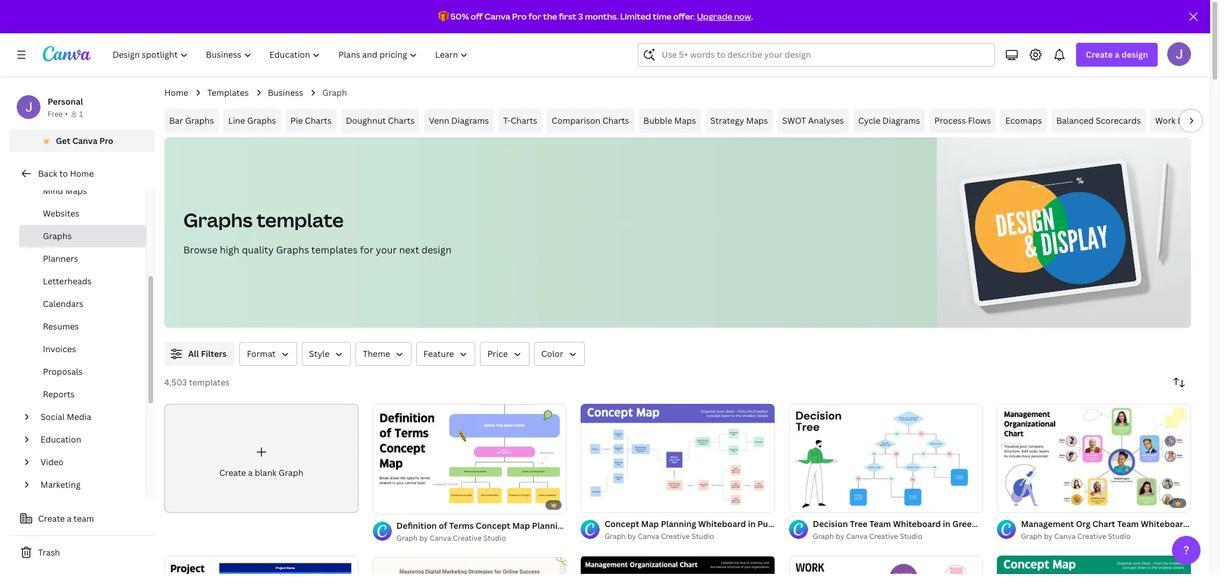 Task type: describe. For each thing, give the bounding box(es) containing it.
feature button
[[417, 343, 476, 366]]

org
[[1076, 519, 1091, 530]]

in for purple
[[748, 519, 756, 530]]

concept
[[605, 519, 639, 530]]

off
[[471, 11, 483, 22]]

colorful
[[1058, 519, 1091, 530]]

whiteboard for team
[[894, 519, 941, 530]]

planning
[[661, 519, 697, 530]]

a for team
[[67, 514, 72, 525]]

graphs right 'bar'
[[185, 115, 214, 126]]

create a team button
[[10, 508, 155, 531]]

graphs right line
[[247, 115, 276, 126]]

create a team
[[38, 514, 94, 525]]

trash link
[[10, 542, 155, 565]]

management
[[1021, 519, 1074, 530]]

browse high quality graphs templates for your next design
[[184, 244, 452, 257]]

first
[[559, 11, 577, 22]]

to
[[59, 168, 68, 179]]

now
[[734, 11, 751, 22]]

venn diagrams
[[429, 115, 489, 126]]

in inside 'management org chart team whiteboard in blue  graph by canva creative studio'
[[1191, 519, 1199, 530]]

creative up green and cream geometric bold minimal digital marketing strategy map image
[[453, 534, 482, 544]]

work breakdown link
[[1151, 109, 1220, 133]]

charts for pie charts
[[305, 115, 332, 126]]

next
[[399, 244, 419, 257]]

graph by canva creative studio link for team
[[813, 532, 983, 544]]

project gantt chart planning whiteboard in blue simple colorful style image
[[164, 557, 358, 575]]

education link
[[36, 429, 139, 452]]

graph inside decision tree team whiteboard in green blue yellow simple colorful style graph by canva creative studio
[[813, 532, 834, 542]]

quality
[[242, 244, 274, 257]]

video
[[41, 457, 64, 468]]

create for create a blank graph
[[219, 467, 246, 479]]

graph by canva creative studio link for planning
[[605, 532, 775, 544]]

simple
[[1028, 519, 1056, 530]]

proposals
[[43, 366, 83, 378]]

reports link
[[19, 384, 146, 406]]

upgrade
[[697, 11, 733, 22]]

graph inside 'management org chart team whiteboard in blue  graph by canva creative studio'
[[1021, 532, 1043, 542]]

t-charts link
[[499, 109, 542, 133]]

1
[[79, 109, 83, 119]]

back
[[38, 168, 57, 179]]

create a blank graph
[[219, 467, 303, 479]]

graph by canva creative studio link for chart
[[1021, 532, 1192, 544]]

canva right off on the top
[[485, 11, 511, 22]]

for for templates
[[360, 244, 374, 257]]

concept map planning whiteboard in green blue modern professional style image
[[998, 556, 1192, 575]]

maps for strategy maps
[[747, 115, 768, 126]]

cycle
[[859, 115, 881, 126]]

cycle diagrams
[[859, 115, 921, 126]]

team inside decision tree team whiteboard in green blue yellow simple colorful style graph by canva creative studio
[[870, 519, 892, 530]]

charts for doughnut charts
[[388, 115, 415, 126]]

education
[[41, 434, 81, 446]]

decision tree team whiteboard in green blue yellow simple colorful style graph by canva creative studio
[[813, 519, 1114, 542]]

0 vertical spatial home
[[164, 87, 188, 98]]

planners
[[43, 253, 78, 265]]

creative inside concept map planning whiteboard in purple green modern professional style graph by canva creative studio
[[661, 532, 690, 542]]

letterheads link
[[19, 271, 146, 293]]

personal
[[48, 96, 83, 107]]

analyses
[[809, 115, 844, 126]]

months.
[[585, 11, 619, 22]]

graph by canva creative studio link up green and cream geometric bold minimal digital marketing strategy map image
[[397, 533, 567, 545]]

bubble maps
[[644, 115, 696, 126]]

studio inside 'management org chart team whiteboard in blue  graph by canva creative studio'
[[1109, 532, 1131, 542]]

back to home link
[[10, 162, 155, 186]]

canva inside 'management org chart team whiteboard in blue  graph by canva creative studio'
[[1055, 532, 1076, 542]]

price button
[[480, 343, 530, 366]]

marketing link
[[36, 474, 139, 497]]

social media link
[[36, 406, 139, 429]]

pie
[[290, 115, 303, 126]]

swot
[[783, 115, 807, 126]]

style button
[[302, 343, 351, 366]]

purple
[[758, 519, 785, 530]]

planners link
[[19, 248, 146, 271]]

limited
[[621, 11, 651, 22]]

0 horizontal spatial design
[[422, 244, 452, 257]]

1 horizontal spatial templates
[[311, 244, 358, 257]]

concept map planning whiteboard in purple green modern professional style graph by canva creative studio
[[605, 519, 920, 542]]

doughnut charts
[[346, 115, 415, 126]]

doughnut
[[346, 115, 386, 126]]

•
[[65, 109, 68, 119]]

create for create a design
[[1086, 49, 1113, 60]]

video link
[[36, 452, 139, 474]]

graphs template
[[184, 207, 344, 233]]

comparison charts link
[[547, 109, 634, 133]]

green inside concept map planning whiteboard in purple green modern professional style graph by canva creative studio
[[787, 519, 811, 530]]

style inside style button
[[309, 349, 330, 360]]

flows
[[968, 115, 992, 126]]

studio inside decision tree team whiteboard in green blue yellow simple colorful style graph by canva creative studio
[[900, 532, 923, 542]]

canva inside button
[[72, 135, 97, 147]]

map
[[641, 519, 659, 530]]

create for create a team
[[38, 514, 65, 525]]

0 vertical spatial pro
[[512, 11, 527, 22]]

canva inside concept map planning whiteboard in purple green modern professional style graph by canva creative studio
[[638, 532, 660, 542]]

websites link
[[19, 203, 146, 225]]

mind maps link
[[19, 180, 146, 203]]

canva up green and cream geometric bold minimal digital marketing strategy map image
[[430, 534, 451, 544]]

time
[[653, 11, 672, 22]]

free •
[[48, 109, 68, 119]]

browse
[[184, 244, 218, 257]]

pie charts
[[290, 115, 332, 126]]

style inside decision tree team whiteboard in green blue yellow simple colorful style graph by canva creative studio
[[1093, 519, 1114, 530]]

offer.
[[674, 11, 696, 22]]

canva inside decision tree team whiteboard in green blue yellow simple colorful style graph by canva creative studio
[[846, 532, 868, 542]]

your
[[376, 244, 397, 257]]

process flows
[[935, 115, 992, 126]]

bubble
[[644, 115, 673, 126]]

all
[[188, 349, 199, 360]]

calendars
[[43, 299, 83, 310]]

media
[[67, 412, 91, 423]]

diagrams for cycle diagrams
[[883, 115, 921, 126]]

line graphs
[[228, 115, 276, 126]]

green inside decision tree team whiteboard in green blue yellow simple colorful style graph by canva creative studio
[[953, 519, 977, 530]]

process flows link
[[930, 109, 996, 133]]

yellow
[[1000, 519, 1026, 530]]

business link
[[268, 86, 303, 100]]

upgrade now button
[[697, 11, 751, 22]]

mind
[[43, 185, 63, 197]]

whiteboard inside 'management org chart team whiteboard in blue  graph by canva creative studio'
[[1141, 519, 1189, 530]]

invoices link
[[19, 338, 146, 361]]

t-charts
[[503, 115, 538, 126]]

strategy
[[711, 115, 745, 126]]

maps for mind maps
[[65, 185, 87, 197]]

back to home
[[38, 168, 94, 179]]

invoices
[[43, 344, 76, 355]]

tree
[[850, 519, 868, 530]]



Task type: locate. For each thing, give the bounding box(es) containing it.
charts right comparison
[[603, 115, 629, 126]]

graph by canva creative studio
[[397, 534, 506, 544]]

venn diagrams link
[[424, 109, 494, 133]]

by up green and cream geometric bold minimal digital marketing strategy map image
[[420, 534, 428, 544]]

0 vertical spatial create
[[1086, 49, 1113, 60]]

diagrams
[[452, 115, 489, 126], [883, 115, 921, 126]]

create a blank graph link
[[164, 405, 358, 514]]

pro left the at top
[[512, 11, 527, 22]]

professional
[[847, 519, 897, 530]]

management org chart team whiteboard in black red green trendy sticker style image
[[581, 557, 775, 575]]

doughnut charts link
[[341, 109, 420, 133]]

blue
[[979, 519, 998, 530], [1201, 519, 1219, 530]]

social media
[[41, 412, 91, 423]]

2 horizontal spatial whiteboard
[[1141, 519, 1189, 530]]

resumes link
[[19, 316, 146, 338]]

decision tree team whiteboard in green blue yellow simple colorful style link
[[813, 519, 1114, 532]]

1 horizontal spatial maps
[[675, 115, 696, 126]]

creative down professional
[[870, 532, 898, 542]]

resumes
[[43, 321, 79, 332]]

calendars link
[[19, 293, 146, 316]]

create inside create a blank graph element
[[219, 467, 246, 479]]

2 charts from the left
[[388, 115, 415, 126]]

by inside 'management org chart team whiteboard in blue  graph by canva creative studio'
[[1044, 532, 1053, 542]]

studio up green and cream geometric bold minimal digital marketing strategy map image
[[484, 534, 506, 544]]

for left the at top
[[529, 11, 542, 22]]

in inside decision tree team whiteboard in green blue yellow simple colorful style graph by canva creative studio
[[943, 519, 951, 530]]

free
[[48, 109, 63, 119]]

1 vertical spatial pro
[[99, 135, 113, 147]]

trash
[[38, 548, 60, 559]]

maps right bubble
[[675, 115, 696, 126]]

studio
[[692, 532, 715, 542], [900, 532, 923, 542], [1109, 532, 1131, 542], [484, 534, 506, 544]]

1 horizontal spatial blue
[[1201, 519, 1219, 530]]

graphs up planners
[[43, 231, 72, 242]]

diagrams for venn diagrams
[[452, 115, 489, 126]]

decision tree team whiteboard in purple pink green simple colorful style image
[[789, 557, 983, 575]]

charts right the doughnut
[[388, 115, 415, 126]]

by inside concept map planning whiteboard in purple green modern professional style graph by canva creative studio
[[628, 532, 636, 542]]

canva down map
[[638, 532, 660, 542]]

2 horizontal spatial in
[[1191, 519, 1199, 530]]

charts right pie
[[305, 115, 332, 126]]

maps for bubble maps
[[675, 115, 696, 126]]

by down decision
[[836, 532, 845, 542]]

style right org
[[1093, 519, 1114, 530]]

decision tree team whiteboard in green blue yellow simple colorful style image
[[789, 404, 983, 513]]

pro
[[512, 11, 527, 22], [99, 135, 113, 147]]

design inside dropdown button
[[1122, 49, 1149, 60]]

0 vertical spatial for
[[529, 11, 542, 22]]

1 diagrams from the left
[[452, 115, 489, 126]]

Sort by button
[[1168, 371, 1192, 395]]

studio down 'management org chart team whiteboard in blue' link
[[1109, 532, 1131, 542]]

process
[[935, 115, 966, 126]]

2 whiteboard from the left
[[894, 519, 941, 530]]

0 horizontal spatial a
[[67, 514, 72, 525]]

50%
[[451, 11, 469, 22]]

for for pro
[[529, 11, 542, 22]]

canva
[[485, 11, 511, 22], [72, 135, 97, 147], [638, 532, 660, 542], [846, 532, 868, 542], [1055, 532, 1076, 542], [430, 534, 451, 544]]

1 horizontal spatial design
[[1122, 49, 1149, 60]]

Search search field
[[662, 43, 988, 66]]

4 charts from the left
[[603, 115, 629, 126]]

1 horizontal spatial in
[[943, 519, 951, 530]]

charts for t-charts
[[511, 115, 538, 126]]

1 vertical spatial design
[[422, 244, 452, 257]]

creative inside decision tree team whiteboard in green blue yellow simple colorful style graph by canva creative studio
[[870, 532, 898, 542]]

definition of terms concept map planning whiteboard in light blue pink green spaced color blocks style image
[[373, 405, 567, 514]]

color button
[[534, 343, 585, 366]]

team right tree
[[870, 519, 892, 530]]

team
[[74, 514, 94, 525]]

bar graphs link
[[164, 109, 219, 133]]

blue for green
[[979, 519, 998, 530]]

team right chart
[[1118, 519, 1139, 530]]

create a blank graph element
[[164, 405, 358, 514]]

templates link
[[207, 86, 249, 100]]

.
[[751, 11, 753, 22]]

diagrams inside venn diagrams link
[[452, 115, 489, 126]]

by down "concept"
[[628, 532, 636, 542]]

team
[[870, 519, 892, 530], [1118, 519, 1139, 530]]

blue inside 'management org chart team whiteboard in blue  graph by canva creative studio'
[[1201, 519, 1219, 530]]

0 vertical spatial templates
[[311, 244, 358, 257]]

home up mind maps link
[[70, 168, 94, 179]]

maps down back to home
[[65, 185, 87, 197]]

mind maps
[[43, 185, 87, 197]]

a inside 'button'
[[67, 514, 72, 525]]

comparison
[[552, 115, 601, 126]]

graph by canva creative studio link down chart
[[1021, 532, 1192, 544]]

1 vertical spatial home
[[70, 168, 94, 179]]

design right next
[[422, 244, 452, 257]]

swot analyses
[[783, 115, 844, 126]]

social
[[41, 412, 65, 423]]

1 horizontal spatial style
[[899, 519, 920, 530]]

concept map planning whiteboard in purple green modern professional style link
[[605, 519, 920, 532]]

home
[[164, 87, 188, 98], [70, 168, 94, 179]]

2 in from the left
[[943, 519, 951, 530]]

filters
[[201, 349, 227, 360]]

for
[[529, 11, 542, 22], [360, 244, 374, 257]]

by inside decision tree team whiteboard in green blue yellow simple colorful style graph by canva creative studio
[[836, 532, 845, 542]]

0 horizontal spatial blue
[[979, 519, 998, 530]]

home up 'bar'
[[164, 87, 188, 98]]

a inside dropdown button
[[1115, 49, 1120, 60]]

in inside concept map planning whiteboard in purple green modern professional style graph by canva creative studio
[[748, 519, 756, 530]]

diagrams right cycle
[[883, 115, 921, 126]]

whiteboard inside concept map planning whiteboard in purple green modern professional style graph by canva creative studio
[[699, 519, 746, 530]]

templates down the template
[[311, 244, 358, 257]]

1 horizontal spatial create
[[219, 467, 246, 479]]

0 horizontal spatial team
[[870, 519, 892, 530]]

graphs down the template
[[276, 244, 309, 257]]

0 horizontal spatial home
[[70, 168, 94, 179]]

letterheads
[[43, 276, 92, 287]]

graphs template image
[[937, 138, 1192, 328], [965, 163, 1137, 302]]

2 horizontal spatial a
[[1115, 49, 1120, 60]]

creative down org
[[1078, 532, 1107, 542]]

templates
[[207, 87, 249, 98]]

by down the 'management'
[[1044, 532, 1053, 542]]

1 in from the left
[[748, 519, 756, 530]]

2 vertical spatial a
[[67, 514, 72, 525]]

None search field
[[638, 43, 996, 67]]

line graphs link
[[224, 109, 281, 133]]

0 horizontal spatial in
[[748, 519, 756, 530]]

charts for comparison charts
[[603, 115, 629, 126]]

0 horizontal spatial maps
[[65, 185, 87, 197]]

theme button
[[356, 343, 412, 366]]

charts inside "link"
[[305, 115, 332, 126]]

2 horizontal spatial style
[[1093, 519, 1114, 530]]

1 horizontal spatial whiteboard
[[894, 519, 941, 530]]

work breakdown
[[1156, 115, 1220, 126]]

canva down colorful
[[1055, 532, 1076, 542]]

pie charts link
[[286, 109, 336, 133]]

2 vertical spatial create
[[38, 514, 65, 525]]

high
[[220, 244, 239, 257]]

in for green
[[943, 519, 951, 530]]

1 vertical spatial a
[[248, 467, 253, 479]]

graph by canva creative studio link down professional
[[813, 532, 983, 544]]

charts left comparison
[[511, 115, 538, 126]]

creative inside 'management org chart team whiteboard in blue  graph by canva creative studio'
[[1078, 532, 1107, 542]]

feature
[[424, 349, 454, 360]]

scorecards
[[1096, 115, 1141, 126]]

style
[[309, 349, 330, 360], [899, 519, 920, 530], [1093, 519, 1114, 530]]

a for design
[[1115, 49, 1120, 60]]

template
[[257, 207, 344, 233]]

2 blue from the left
[[1201, 519, 1219, 530]]

2 green from the left
[[953, 519, 977, 530]]

studio up the decision tree team whiteboard in purple pink green simple colorful style image
[[900, 532, 923, 542]]

1 horizontal spatial pro
[[512, 11, 527, 22]]

strategy maps
[[711, 115, 768, 126]]

maps right strategy at the right of page
[[747, 115, 768, 126]]

0 horizontal spatial diagrams
[[452, 115, 489, 126]]

home inside back to home link
[[70, 168, 94, 179]]

green and cream geometric bold minimal digital marketing strategy map image
[[373, 558, 567, 575]]

create inside create a team 'button'
[[38, 514, 65, 525]]

0 horizontal spatial templates
[[189, 377, 230, 388]]

1 vertical spatial create
[[219, 467, 246, 479]]

1 horizontal spatial home
[[164, 87, 188, 98]]

1 horizontal spatial a
[[248, 467, 253, 479]]

get
[[56, 135, 70, 147]]

studio inside concept map planning whiteboard in purple green modern professional style graph by canva creative studio
[[692, 532, 715, 542]]

0 vertical spatial a
[[1115, 49, 1120, 60]]

whiteboard for planning
[[699, 519, 746, 530]]

style inside concept map planning whiteboard in purple green modern professional style graph by canva creative studio
[[899, 519, 920, 530]]

0 horizontal spatial pro
[[99, 135, 113, 147]]

1 vertical spatial templates
[[189, 377, 230, 388]]

1 horizontal spatial green
[[953, 519, 977, 530]]

management org chart team whiteboard in blue green spaced color blocks style image
[[998, 404, 1192, 513]]

design left jacob simon image
[[1122, 49, 1149, 60]]

create a design button
[[1077, 43, 1158, 67]]

creative down the planning
[[661, 532, 690, 542]]

venn
[[429, 115, 449, 126]]

modern
[[813, 519, 845, 530]]

0 horizontal spatial create
[[38, 514, 65, 525]]

diagrams inside cycle diagrams link
[[883, 115, 921, 126]]

1 vertical spatial for
[[360, 244, 374, 257]]

home link
[[164, 86, 188, 100]]

t-
[[503, 115, 511, 126]]

1 horizontal spatial team
[[1118, 519, 1139, 530]]

templates down all filters
[[189, 377, 230, 388]]

style right format button
[[309, 349, 330, 360]]

1 green from the left
[[787, 519, 811, 530]]

green
[[787, 519, 811, 530], [953, 519, 977, 530]]

graphs up high
[[184, 207, 253, 233]]

comparison charts
[[552, 115, 629, 126]]

templates
[[311, 244, 358, 257], [189, 377, 230, 388]]

line
[[228, 115, 245, 126]]

style right professional
[[899, 519, 920, 530]]

concept map planning whiteboard in purple green modern professional style image
[[581, 404, 775, 513]]

0 horizontal spatial green
[[787, 519, 811, 530]]

swot analyses link
[[778, 109, 849, 133]]

graph inside concept map planning whiteboard in purple green modern professional style graph by canva creative studio
[[605, 532, 626, 542]]

3
[[578, 11, 583, 22]]

1 blue from the left
[[979, 519, 998, 530]]

studio down the planning
[[692, 532, 715, 542]]

pro inside button
[[99, 135, 113, 147]]

3 charts from the left
[[511, 115, 538, 126]]

1 whiteboard from the left
[[699, 519, 746, 530]]

1 horizontal spatial diagrams
[[883, 115, 921, 126]]

strategy maps link
[[706, 109, 773, 133]]

canva right get
[[72, 135, 97, 147]]

top level navigation element
[[105, 43, 479, 67]]

for left your
[[360, 244, 374, 257]]

1 charts from the left
[[305, 115, 332, 126]]

0 vertical spatial design
[[1122, 49, 1149, 60]]

websites
[[43, 208, 79, 219]]

green right purple
[[787, 519, 811, 530]]

2 horizontal spatial create
[[1086, 49, 1113, 60]]

diagrams right venn
[[452, 115, 489, 126]]

3 whiteboard from the left
[[1141, 519, 1189, 530]]

bar graphs
[[169, 115, 214, 126]]

create inside "create a design" dropdown button
[[1086, 49, 1113, 60]]

0 horizontal spatial style
[[309, 349, 330, 360]]

whiteboard inside decision tree team whiteboard in green blue yellow simple colorful style graph by canva creative studio
[[894, 519, 941, 530]]

0 horizontal spatial for
[[360, 244, 374, 257]]

create
[[1086, 49, 1113, 60], [219, 467, 246, 479], [38, 514, 65, 525]]

a for blank
[[248, 467, 253, 479]]

3 in from the left
[[1191, 519, 1199, 530]]

1 team from the left
[[870, 519, 892, 530]]

create a design
[[1086, 49, 1149, 60]]

canva down tree
[[846, 532, 868, 542]]

2 horizontal spatial maps
[[747, 115, 768, 126]]

maps
[[675, 115, 696, 126], [747, 115, 768, 126], [65, 185, 87, 197]]

price
[[488, 349, 508, 360]]

reports
[[43, 389, 75, 400]]

blue inside decision tree team whiteboard in green blue yellow simple colorful style graph by canva creative studio
[[979, 519, 998, 530]]

jacob simon image
[[1168, 42, 1192, 66]]

in
[[748, 519, 756, 530], [943, 519, 951, 530], [1191, 519, 1199, 530]]

1 horizontal spatial for
[[529, 11, 542, 22]]

graphs
[[185, 115, 214, 126], [247, 115, 276, 126], [184, 207, 253, 233], [43, 231, 72, 242], [276, 244, 309, 257]]

pro up back to home link on the top of page
[[99, 135, 113, 147]]

green left yellow
[[953, 519, 977, 530]]

0 horizontal spatial whiteboard
[[699, 519, 746, 530]]

management org chart team whiteboard in blue link
[[1021, 519, 1220, 532]]

format button
[[240, 343, 297, 366]]

blue for in
[[1201, 519, 1219, 530]]

team inside 'management org chart team whiteboard in blue  graph by canva creative studio'
[[1118, 519, 1139, 530]]

2 diagrams from the left
[[883, 115, 921, 126]]

graph by canva creative studio link down the planning
[[605, 532, 775, 544]]

2 team from the left
[[1118, 519, 1139, 530]]

breakdown
[[1178, 115, 1220, 126]]



Task type: vqa. For each thing, say whether or not it's contained in the screenshot.
Last to the bottom
no



